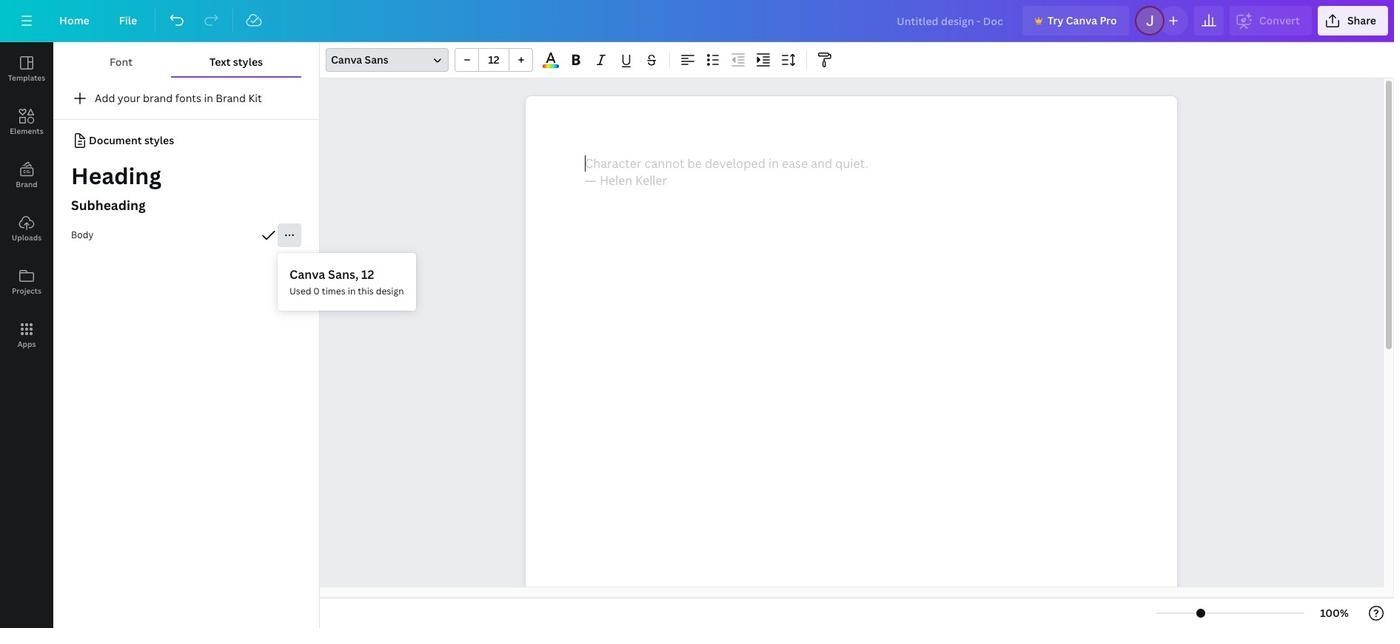 Task type: locate. For each thing, give the bounding box(es) containing it.
canva up used at top
[[290, 267, 325, 283]]

uploads button
[[0, 202, 53, 256]]

0 horizontal spatial canva
[[290, 267, 325, 283]]

styles
[[233, 55, 263, 69], [144, 133, 174, 147]]

1 vertical spatial styles
[[144, 133, 174, 147]]

sans
[[365, 53, 389, 67]]

Design title text field
[[886, 6, 1017, 36]]

subheading button
[[53, 191, 319, 221]]

canva for sans,
[[290, 267, 325, 283]]

None text field
[[526, 96, 1178, 629]]

0 horizontal spatial brand
[[16, 179, 38, 190]]

0 vertical spatial canva
[[1067, 13, 1098, 27]]

0 vertical spatial brand
[[216, 91, 246, 105]]

canva sans
[[331, 53, 389, 67]]

canva inside dropdown button
[[331, 53, 362, 67]]

2 vertical spatial canva
[[290, 267, 325, 283]]

0 horizontal spatial styles
[[144, 133, 174, 147]]

canva right 'try'
[[1067, 13, 1098, 27]]

styles inside button
[[233, 55, 263, 69]]

canva left the sans on the left
[[331, 53, 362, 67]]

– – number field
[[484, 53, 505, 67]]

0 vertical spatial styles
[[233, 55, 263, 69]]

in left this
[[348, 285, 356, 298]]

0 vertical spatial in
[[204, 91, 213, 105]]

brand up uploads button
[[16, 179, 38, 190]]

2 horizontal spatial canva
[[1067, 13, 1098, 27]]

document styles
[[89, 133, 174, 147]]

in
[[204, 91, 213, 105], [348, 285, 356, 298]]

100%
[[1321, 607, 1350, 621]]

1 vertical spatial brand
[[16, 179, 38, 190]]

brand inside brand button
[[16, 179, 38, 190]]

add your brand fonts in brand kit
[[95, 91, 262, 105]]

share button
[[1319, 6, 1389, 36]]

in right fonts
[[204, 91, 213, 105]]

file button
[[107, 6, 149, 36]]

canva
[[1067, 13, 1098, 27], [331, 53, 362, 67], [290, 267, 325, 283]]

this
[[358, 285, 374, 298]]

home
[[59, 13, 89, 27]]

1 horizontal spatial brand
[[216, 91, 246, 105]]

1 horizontal spatial in
[[348, 285, 356, 298]]

heading
[[71, 161, 162, 191]]

0
[[314, 285, 320, 298]]

apps button
[[0, 309, 53, 362]]

1 horizontal spatial styles
[[233, 55, 263, 69]]

canva for sans
[[331, 53, 362, 67]]

body button
[[53, 221, 319, 250]]

add
[[95, 91, 115, 105]]

1 vertical spatial canva
[[331, 53, 362, 67]]

1 horizontal spatial canva
[[331, 53, 362, 67]]

file
[[119, 13, 137, 27]]

styles down brand
[[144, 133, 174, 147]]

elements
[[10, 126, 44, 136]]

0 horizontal spatial in
[[204, 91, 213, 105]]

canva inside canva sans, 12 used 0 times in this design
[[290, 267, 325, 283]]

subheading
[[71, 196, 146, 214]]

styles for text styles
[[233, 55, 263, 69]]

brand left kit
[[216, 91, 246, 105]]

apps
[[18, 339, 36, 350]]

text styles
[[210, 55, 263, 69]]

home link
[[47, 6, 101, 36]]

brand
[[216, 91, 246, 105], [16, 179, 38, 190]]

heading button
[[53, 159, 319, 194]]

try canva pro
[[1048, 13, 1118, 27]]

styles right text
[[233, 55, 263, 69]]

1 vertical spatial in
[[348, 285, 356, 298]]

group
[[455, 48, 533, 72]]

canva sans button
[[326, 48, 449, 72]]

uploads
[[12, 233, 42, 243]]



Task type: vqa. For each thing, say whether or not it's contained in the screenshot.
'in' inside the CANVA SANS, 12 USED 0 TIMES IN THIS DESIGN
yes



Task type: describe. For each thing, give the bounding box(es) containing it.
12
[[362, 267, 374, 283]]

styles for document styles
[[144, 133, 174, 147]]

canva sans, 12 used 0 times in this design
[[290, 267, 404, 298]]

font
[[110, 55, 133, 69]]

try
[[1048, 13, 1064, 27]]

kit
[[249, 91, 262, 105]]

in inside canva sans, 12 used 0 times in this design
[[348, 285, 356, 298]]

text styles button
[[171, 48, 302, 76]]

brand button
[[0, 149, 53, 202]]

font button
[[71, 48, 171, 76]]

used
[[290, 285, 311, 298]]

main menu bar
[[0, 0, 1395, 42]]

color range image
[[543, 65, 559, 68]]

times
[[322, 285, 346, 298]]

your
[[118, 91, 141, 105]]

projects button
[[0, 256, 53, 309]]

text
[[210, 55, 231, 69]]

design
[[376, 285, 404, 298]]

share
[[1348, 13, 1377, 27]]

projects
[[12, 286, 41, 296]]

brand inside 'add your brand fonts in brand kit' button
[[216, 91, 246, 105]]

side panel tab list
[[0, 42, 53, 362]]

100% button
[[1311, 602, 1359, 626]]

convert button
[[1230, 6, 1313, 36]]

templates
[[8, 73, 45, 83]]

heading subheading
[[71, 161, 162, 214]]

templates button
[[0, 42, 53, 96]]

elements button
[[0, 96, 53, 149]]

convert
[[1260, 13, 1301, 27]]

in inside button
[[204, 91, 213, 105]]

add your brand fonts in brand kit button
[[53, 84, 319, 113]]

body
[[71, 229, 93, 242]]

try canva pro button
[[1023, 6, 1130, 36]]

sans,
[[328, 267, 359, 283]]

canva inside button
[[1067, 13, 1098, 27]]

brand
[[143, 91, 173, 105]]

fonts
[[175, 91, 202, 105]]

pro
[[1100, 13, 1118, 27]]

document
[[89, 133, 142, 147]]



